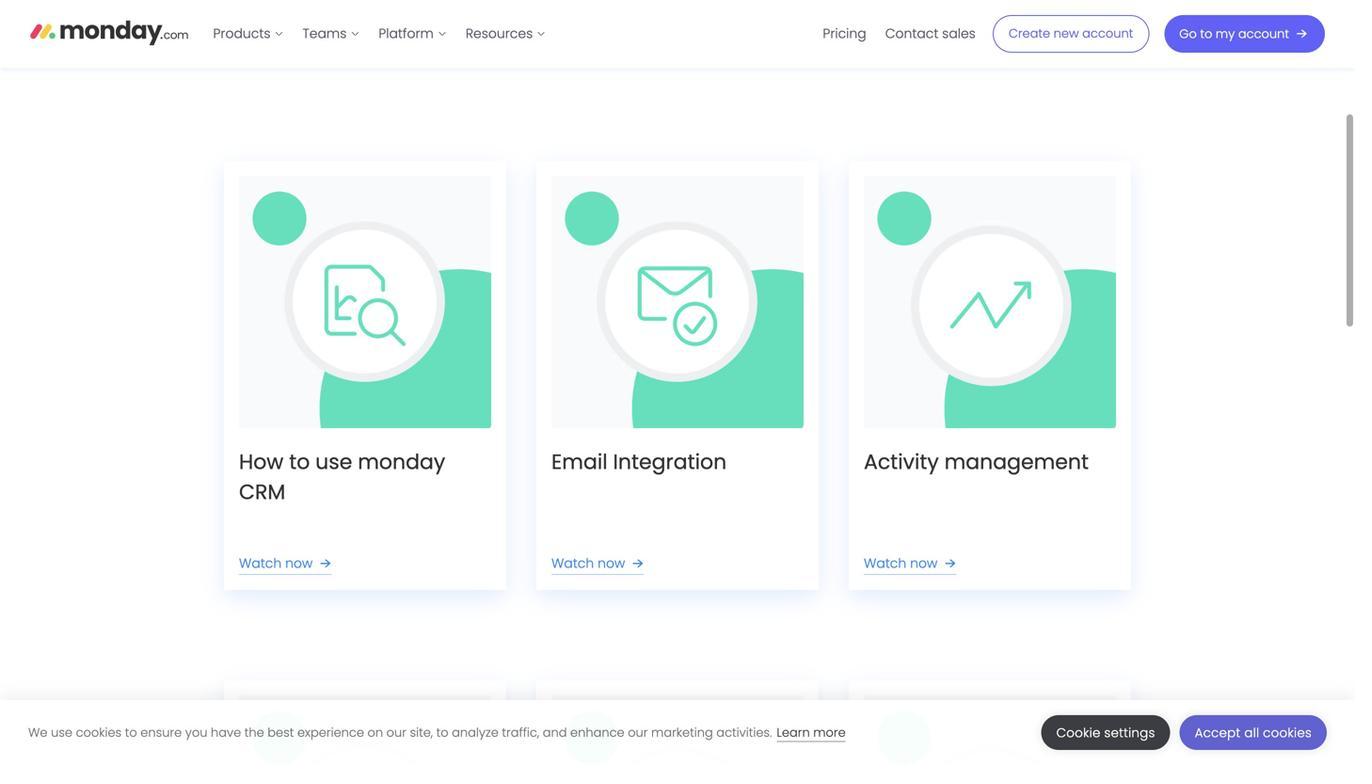 Task type: describe. For each thing, give the bounding box(es) containing it.
more
[[814, 725, 846, 741]]

data image
[[864, 696, 1117, 765]]

use inside how to use monday crm
[[316, 447, 353, 476]]

analyze
[[452, 725, 499, 741]]

we
[[28, 725, 48, 741]]

accept all cookies button
[[1180, 716, 1328, 750]]

cookies for use
[[76, 725, 122, 741]]

watch now for email integration
[[552, 554, 626, 573]]

how
[[239, 447, 284, 476]]

you
[[185, 725, 208, 741]]

watch for how to use monday crm
[[239, 554, 282, 573]]

and
[[543, 725, 567, 741]]

go to my account
[[1180, 25, 1290, 42]]

cookie
[[1057, 725, 1101, 742]]

go
[[1180, 25, 1197, 42]]

sales
[[943, 24, 976, 43]]

on
[[368, 725, 383, 741]]

to inside button
[[1201, 25, 1213, 42]]

experience
[[297, 725, 364, 741]]

main element
[[204, 0, 1326, 68]]

cookie settings
[[1057, 725, 1156, 742]]

enhance
[[571, 725, 625, 741]]

teams
[[303, 24, 347, 43]]

2 our from the left
[[628, 725, 648, 741]]

the
[[245, 725, 264, 741]]

products
[[213, 24, 271, 43]]

export to excel image
[[552, 696, 804, 765]]

watch for activity management
[[864, 554, 907, 573]]

cookies for all
[[1264, 725, 1313, 742]]

to inside how to use monday crm
[[289, 447, 310, 476]]

pricing link
[[814, 19, 876, 49]]

use inside dialog
[[51, 725, 73, 741]]

to right site,
[[437, 725, 449, 741]]

contact sales
[[886, 24, 976, 43]]

list containing pricing
[[814, 0, 986, 68]]

traffic,
[[502, 725, 540, 741]]

pricing
[[823, 24, 867, 43]]

create
[[1009, 25, 1051, 42]]

we use cookies to ensure you have the best experience on our site, to analyze traffic, and enhance our marketing activities. learn more
[[28, 725, 846, 741]]

platform
[[379, 24, 434, 43]]

products link
[[204, 19, 293, 49]]

accept all cookies
[[1195, 725, 1313, 742]]

now for activity
[[911, 554, 938, 573]]

dialog containing cookie settings
[[0, 701, 1356, 765]]

watch for email integration
[[552, 554, 594, 573]]

now for email
[[598, 554, 626, 573]]

learn more link
[[777, 725, 846, 742]]

create new account
[[1009, 25, 1134, 42]]

teams link
[[293, 19, 369, 49]]

watch now link for how
[[239, 552, 336, 575]]



Task type: locate. For each thing, give the bounding box(es) containing it.
use left monday
[[316, 447, 353, 476]]

now
[[285, 554, 313, 573], [598, 554, 626, 573], [911, 554, 938, 573]]

activities.
[[717, 725, 772, 741]]

1 now from the left
[[285, 554, 313, 573]]

1 horizontal spatial watch now
[[552, 554, 626, 573]]

watch now for activity management
[[864, 554, 938, 573]]

resources link
[[456, 19, 556, 49]]

learn
[[777, 725, 810, 741]]

watch now link for email
[[552, 552, 648, 575]]

3 watch now from the left
[[864, 554, 938, 573]]

0 horizontal spatial our
[[387, 725, 407, 741]]

1 horizontal spatial now
[[598, 554, 626, 573]]

our right 'on'
[[387, 725, 407, 741]]

new
[[1054, 25, 1080, 42]]

watch
[[239, 554, 282, 573], [552, 554, 594, 573], [864, 554, 907, 573]]

1 horizontal spatial our
[[628, 725, 648, 741]]

monday.com logo image
[[30, 12, 189, 52]]

3 now from the left
[[911, 554, 938, 573]]

1 horizontal spatial cookies
[[1264, 725, 1313, 742]]

0 horizontal spatial list
[[204, 0, 556, 68]]

1 cookies from the left
[[76, 725, 122, 741]]

cookies
[[76, 725, 122, 741], [1264, 725, 1313, 742]]

use right we
[[51, 725, 73, 741]]

platform link
[[369, 19, 456, 49]]

1 our from the left
[[387, 725, 407, 741]]

2 list from the left
[[814, 0, 986, 68]]

1 watch from the left
[[239, 554, 282, 573]]

1 vertical spatial use
[[51, 725, 73, 741]]

dialog
[[0, 701, 1356, 765]]

1 horizontal spatial list
[[814, 0, 986, 68]]

create new account button
[[993, 15, 1150, 53]]

2 watch now link from the left
[[552, 552, 648, 575]]

email
[[552, 447, 608, 476]]

list
[[204, 0, 556, 68], [814, 0, 986, 68]]

integration
[[613, 447, 727, 476]]

ensure
[[141, 725, 182, 741]]

watch now for how to use monday crm
[[239, 554, 313, 573]]

have
[[211, 725, 241, 741]]

account
[[1083, 25, 1134, 42], [1239, 25, 1290, 42]]

0 horizontal spatial use
[[51, 725, 73, 741]]

account right my
[[1239, 25, 1290, 42]]

2 horizontal spatial watch now link
[[864, 552, 961, 575]]

2 now from the left
[[598, 554, 626, 573]]

activity management image
[[864, 176, 1117, 428]]

activity management
[[864, 447, 1089, 476]]

now for how
[[285, 554, 313, 573]]

watch now link
[[239, 552, 336, 575], [552, 552, 648, 575], [864, 552, 961, 575]]

0 horizontal spatial watch now link
[[239, 552, 336, 575]]

management
[[945, 447, 1089, 476]]

how to use monday crm
[[239, 447, 446, 506]]

2 watch now from the left
[[552, 554, 626, 573]]

invoices image
[[239, 696, 491, 765]]

contact
[[886, 24, 939, 43]]

crm
[[239, 478, 286, 506]]

to left ensure
[[125, 725, 137, 741]]

2 watch from the left
[[552, 554, 594, 573]]

watch now
[[239, 554, 313, 573], [552, 554, 626, 573], [864, 554, 938, 573]]

watch now link for activity
[[864, 552, 961, 575]]

go to my account button
[[1165, 15, 1326, 53]]

email integration
[[552, 447, 727, 476]]

site,
[[410, 725, 433, 741]]

0 horizontal spatial account
[[1083, 25, 1134, 42]]

1 horizontal spatial account
[[1239, 25, 1290, 42]]

our
[[387, 725, 407, 741], [628, 725, 648, 741]]

contact sales link
[[876, 19, 986, 49]]

1 horizontal spatial watch now link
[[552, 552, 648, 575]]

to
[[1201, 25, 1213, 42], [289, 447, 310, 476], [125, 725, 137, 741], [437, 725, 449, 741]]

settings
[[1105, 725, 1156, 742]]

our right enhance
[[628, 725, 648, 741]]

activity
[[864, 447, 939, 476]]

1 watch now from the left
[[239, 554, 313, 573]]

1 horizontal spatial watch
[[552, 554, 594, 573]]

0 horizontal spatial watch
[[239, 554, 282, 573]]

cookies right we
[[76, 725, 122, 741]]

2 horizontal spatial watch now
[[864, 554, 938, 573]]

3 watch now link from the left
[[864, 552, 961, 575]]

1 watch now link from the left
[[239, 552, 336, 575]]

1 list from the left
[[204, 0, 556, 68]]

emails and activities image
[[552, 176, 804, 428]]

crm1 image
[[239, 176, 491, 428]]

account right new
[[1083, 25, 1134, 42]]

2 horizontal spatial now
[[911, 554, 938, 573]]

marketing
[[652, 725, 713, 741]]

cookie settings button
[[1042, 716, 1171, 750]]

2 cookies from the left
[[1264, 725, 1313, 742]]

2 horizontal spatial watch
[[864, 554, 907, 573]]

to right the how on the bottom left of page
[[289, 447, 310, 476]]

0 horizontal spatial cookies
[[76, 725, 122, 741]]

3 watch from the left
[[864, 554, 907, 573]]

cookies inside the accept all cookies button
[[1264, 725, 1313, 742]]

0 vertical spatial use
[[316, 447, 353, 476]]

resources
[[466, 24, 533, 43]]

to right the go
[[1201, 25, 1213, 42]]

accept
[[1195, 725, 1241, 742]]

monday
[[358, 447, 446, 476]]

use
[[316, 447, 353, 476], [51, 725, 73, 741]]

my
[[1216, 25, 1236, 42]]

cookies right all
[[1264, 725, 1313, 742]]

1 horizontal spatial use
[[316, 447, 353, 476]]

all
[[1245, 725, 1260, 742]]

0 horizontal spatial now
[[285, 554, 313, 573]]

0 horizontal spatial watch now
[[239, 554, 313, 573]]

list containing products
[[204, 0, 556, 68]]

best
[[268, 725, 294, 741]]



Task type: vqa. For each thing, say whether or not it's contained in the screenshot.
Watch now corresponding to Activity management
yes



